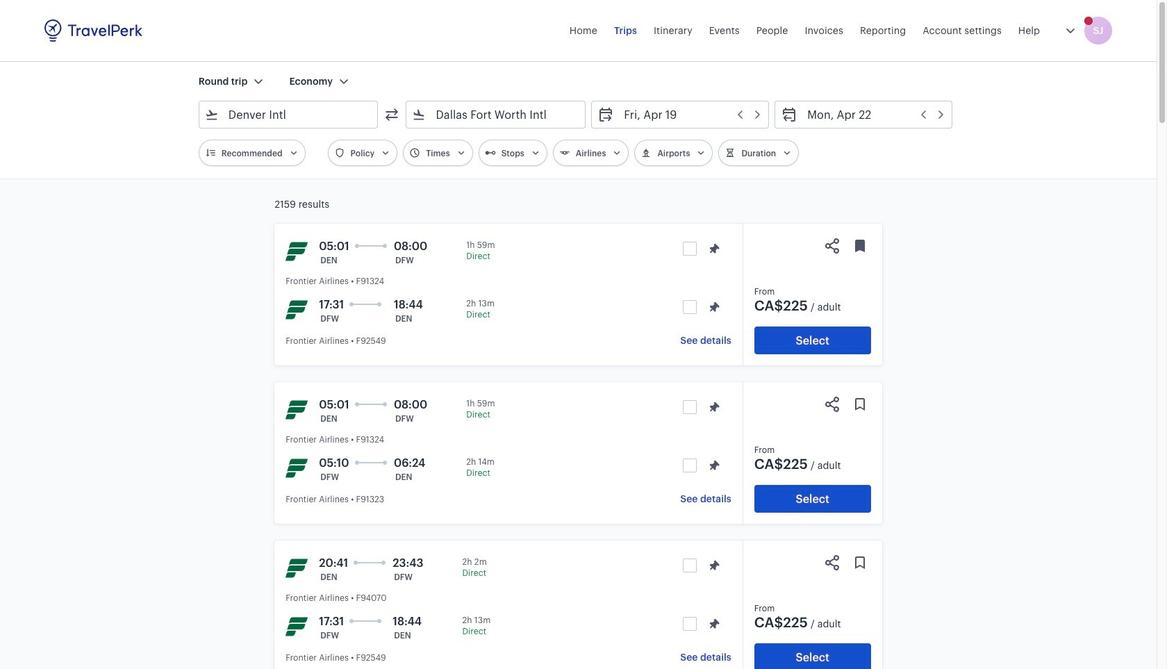 Task type: locate. For each thing, give the bounding box(es) containing it.
2 frontier airlines image from the top
[[286, 299, 308, 321]]

1 frontier airlines image from the top
[[286, 240, 308, 263]]

frontier airlines image
[[286, 457, 308, 480]]

From search field
[[219, 104, 360, 126]]

Depart field
[[614, 104, 763, 126]]

frontier airlines image
[[286, 240, 308, 263], [286, 299, 308, 321], [286, 399, 308, 421], [286, 557, 308, 580], [286, 616, 308, 638]]

Return field
[[798, 104, 947, 126]]



Task type: vqa. For each thing, say whether or not it's contained in the screenshot.
Return field
yes



Task type: describe. For each thing, give the bounding box(es) containing it.
4 frontier airlines image from the top
[[286, 557, 308, 580]]

To search field
[[426, 104, 567, 126]]

5 frontier airlines image from the top
[[286, 616, 308, 638]]

3 frontier airlines image from the top
[[286, 399, 308, 421]]



